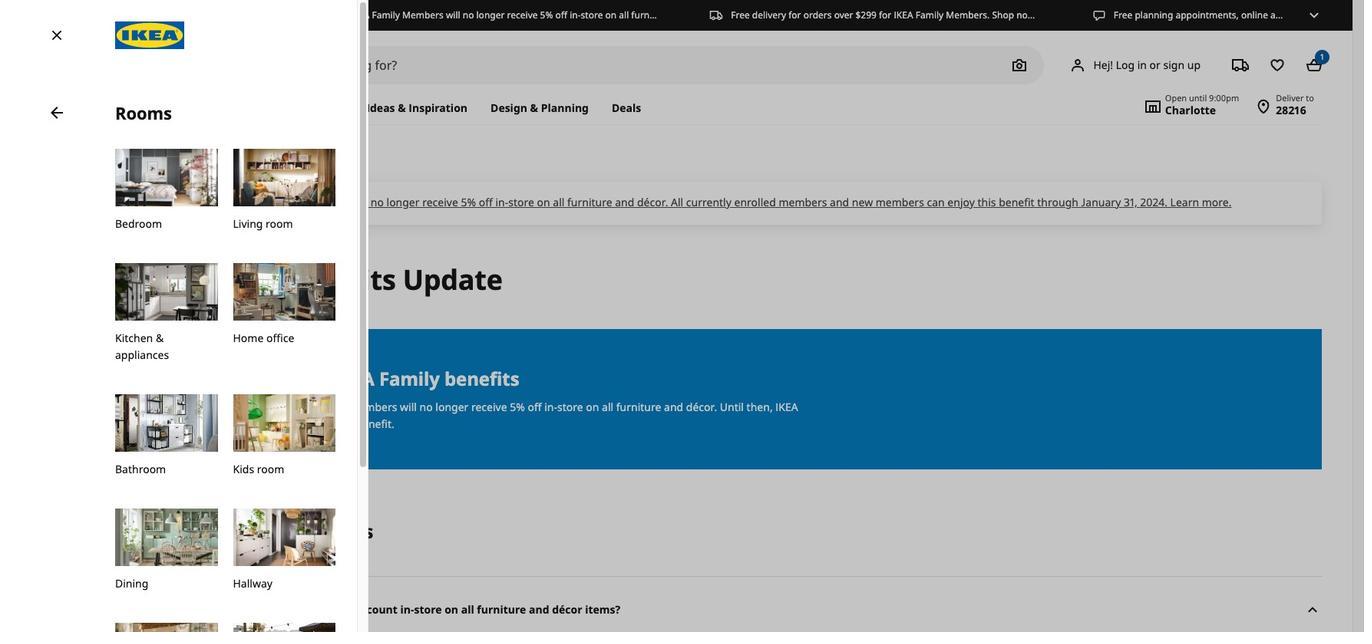 Task type: describe. For each thing, give the bounding box(es) containing it.
& for ideas
[[398, 101, 406, 115]]

receive
[[423, 195, 458, 210]]

planning
[[541, 101, 589, 115]]

1
[[1321, 51, 1325, 62]]

sign
[[1164, 57, 1185, 72]]

hej! log in or sign up link
[[1051, 50, 1219, 81]]

ikea up living
[[239, 195, 262, 210]]

can
[[927, 195, 945, 210]]

home
[[233, 331, 264, 346]]

kids
[[233, 462, 254, 477]]

kids room link
[[233, 395, 336, 479]]

off
[[479, 195, 493, 210]]

3 members from the left
[[876, 195, 924, 210]]

hallway link
[[233, 509, 336, 593]]

family down rooms
[[139, 137, 167, 150]]

or
[[1150, 57, 1161, 72]]

bathroom
[[115, 462, 166, 477]]

bedroom link
[[115, 149, 218, 233]]

ideas
[[367, 101, 395, 115]]

& for kitchen
[[156, 331, 164, 346]]

effective 2/1/24, ikea family members will no longer receive 5% off in-store on all furniture and décor. all currently enrolled members and new members can enjoy this benefit through january 31, 2024. learn more. link
[[157, 195, 1232, 210]]

0 vertical spatial benefits
[[234, 137, 270, 150]]

bedroom
[[115, 217, 162, 231]]

deals link
[[601, 92, 653, 124]]

effective 2/1/24, ikea family members will no longer receive 5% off in-store on all furniture and décor. all currently enrolled members and new members can enjoy this benefit through january 31, 2024. learn more.
[[157, 195, 1232, 210]]

through
[[1038, 195, 1079, 210]]

products link
[[117, 92, 176, 124]]

furniture
[[568, 195, 613, 210]]

ikea logotype, go to start page image
[[115, 22, 184, 49]]

inspiration
[[409, 101, 468, 115]]

enjoy
[[948, 195, 975, 210]]

ikea right ikea family link
[[182, 137, 201, 150]]

benefit
[[999, 195, 1035, 210]]

office
[[266, 331, 294, 346]]

longer
[[387, 195, 420, 210]]

products
[[117, 101, 165, 115]]

frequently asked questions
[[117, 519, 374, 544]]

ideas & inspiration link
[[355, 92, 479, 124]]

1 and from the left
[[615, 195, 635, 210]]

kitchen & appliances link
[[115, 263, 218, 364]]

& for design
[[530, 101, 538, 115]]

living room link
[[233, 149, 336, 233]]

deals
[[612, 101, 641, 115]]

up
[[1188, 57, 1201, 72]]

1 horizontal spatial update
[[403, 261, 503, 299]]

9:00pm
[[1210, 92, 1240, 104]]

track order image
[[1226, 50, 1256, 81]]

ideas & inspiration
[[367, 101, 468, 115]]

in-
[[496, 195, 509, 210]]

questions
[[281, 519, 374, 544]]

ikea down bedroom on the top of page
[[117, 261, 178, 299]]

2 members from the left
[[779, 195, 827, 210]]

1 vertical spatial ikea family benefits update
[[117, 261, 503, 299]]

to
[[1307, 92, 1315, 104]]

frequently
[[117, 519, 216, 544]]

rooms
[[115, 101, 172, 124]]

living room
[[233, 217, 293, 231]]

home office
[[233, 331, 294, 346]]

room for kids room
[[257, 462, 284, 477]]



Task type: vqa. For each thing, say whether or not it's contained in the screenshot.
Room for Living room
yes



Task type: locate. For each thing, give the bounding box(es) containing it.
members
[[300, 195, 348, 210], [779, 195, 827, 210], [876, 195, 924, 210]]

open
[[1166, 92, 1187, 104]]

& inside kitchen & appliances
[[156, 331, 164, 346]]

all
[[553, 195, 565, 210]]

ikea family benefits update
[[182, 137, 304, 150], [117, 261, 503, 299]]

in
[[1138, 57, 1147, 72]]

1 vertical spatial benefits
[[283, 261, 396, 299]]

currently
[[686, 195, 732, 210]]

and left décor.
[[615, 195, 635, 210]]

& right "design"
[[530, 101, 538, 115]]

&
[[398, 101, 406, 115], [530, 101, 538, 115], [156, 331, 164, 346]]

charlotte
[[1166, 103, 1216, 118]]

0 horizontal spatial members
[[300, 195, 348, 210]]

home office link
[[233, 263, 336, 347]]

dining
[[115, 577, 148, 592]]

hej! log in or sign up
[[1094, 57, 1201, 72]]

hallway
[[233, 577, 273, 592]]

2 horizontal spatial &
[[530, 101, 538, 115]]

1 vertical spatial room
[[257, 462, 284, 477]]

design & planning
[[491, 101, 589, 115]]

décor.
[[637, 195, 668, 210]]

members left can
[[876, 195, 924, 210]]

until
[[1190, 92, 1207, 104]]

and
[[615, 195, 635, 210], [830, 195, 850, 210]]

0 horizontal spatial and
[[615, 195, 635, 210]]

ikea family benefits update up office
[[117, 261, 503, 299]]

update
[[272, 137, 304, 150], [403, 261, 503, 299]]

room
[[266, 217, 293, 231], [257, 462, 284, 477]]

1 horizontal spatial benefits
[[283, 261, 396, 299]]

0 horizontal spatial &
[[156, 331, 164, 346]]

31,
[[1124, 195, 1138, 210]]

heading
[[117, 576, 1322, 633]]

family up living room
[[264, 195, 297, 210]]

ikea down rooms
[[117, 137, 136, 150]]

2 horizontal spatial members
[[876, 195, 924, 210]]

& up appliances
[[156, 331, 164, 346]]

2/1/24,
[[203, 195, 236, 210]]

on
[[537, 195, 550, 210]]

family
[[204, 137, 232, 150], [139, 137, 167, 150], [264, 195, 297, 210], [185, 261, 276, 299]]

room right kids
[[257, 462, 284, 477]]

5%
[[461, 195, 476, 210]]

submenu for rooms element
[[100, 124, 351, 633]]

1 members from the left
[[300, 195, 348, 210]]

1 horizontal spatial members
[[779, 195, 827, 210]]

1 link
[[1299, 50, 1330, 81]]

0 vertical spatial update
[[272, 137, 304, 150]]

1 vertical spatial update
[[403, 261, 503, 299]]

benefits
[[234, 137, 270, 150], [283, 261, 396, 299]]

bathroom link
[[115, 395, 218, 479]]

family down living
[[185, 261, 276, 299]]

ikea
[[182, 137, 201, 150], [117, 137, 136, 150], [239, 195, 262, 210], [117, 261, 178, 299]]

will
[[351, 195, 368, 210]]

no
[[371, 195, 384, 210]]

1 horizontal spatial and
[[830, 195, 850, 210]]

members left the will
[[300, 195, 348, 210]]

design
[[491, 101, 528, 115]]

design & planning link
[[479, 92, 601, 124]]

28216
[[1277, 103, 1307, 118]]

living
[[233, 217, 263, 231]]

january
[[1082, 195, 1121, 210]]

this
[[978, 195, 996, 210]]

room for living room
[[266, 217, 293, 231]]

log
[[1116, 57, 1135, 72]]

hej!
[[1094, 57, 1114, 72]]

all
[[671, 195, 684, 210]]

0 vertical spatial room
[[266, 217, 293, 231]]

effective
[[157, 195, 200, 210]]

kids room
[[233, 462, 284, 477]]

0 horizontal spatial benefits
[[234, 137, 270, 150]]

ikea family
[[117, 137, 167, 150]]

2024.
[[1141, 195, 1168, 210]]

ikea family link
[[117, 137, 169, 150]]

deliver to 28216
[[1277, 92, 1315, 118]]

kitchen
[[115, 331, 153, 346]]

deliver
[[1277, 92, 1304, 104]]

0 horizontal spatial update
[[272, 137, 304, 150]]

room right living
[[266, 217, 293, 231]]

and left new
[[830, 195, 850, 210]]

favorites image
[[1262, 50, 1293, 81]]

& right ideas
[[398, 101, 406, 115]]

more.
[[1202, 195, 1232, 210]]

members right "enrolled"
[[779, 195, 827, 210]]

enrolled
[[735, 195, 776, 210]]

appliances
[[115, 348, 169, 363]]

None search field
[[211, 46, 1045, 84]]

ikea family benefits update up 2/1/24,
[[182, 137, 304, 150]]

store
[[509, 195, 534, 210]]

new
[[852, 195, 873, 210]]

asked
[[221, 519, 276, 544]]

2 and from the left
[[830, 195, 850, 210]]

family up 2/1/24,
[[204, 137, 232, 150]]

1 horizontal spatial &
[[398, 101, 406, 115]]

0 vertical spatial ikea family benefits update
[[182, 137, 304, 150]]

open until 9:00pm charlotte
[[1166, 92, 1240, 118]]

learn
[[1171, 195, 1200, 210]]

kitchen & appliances
[[115, 331, 169, 363]]

dining link
[[115, 509, 218, 593]]



